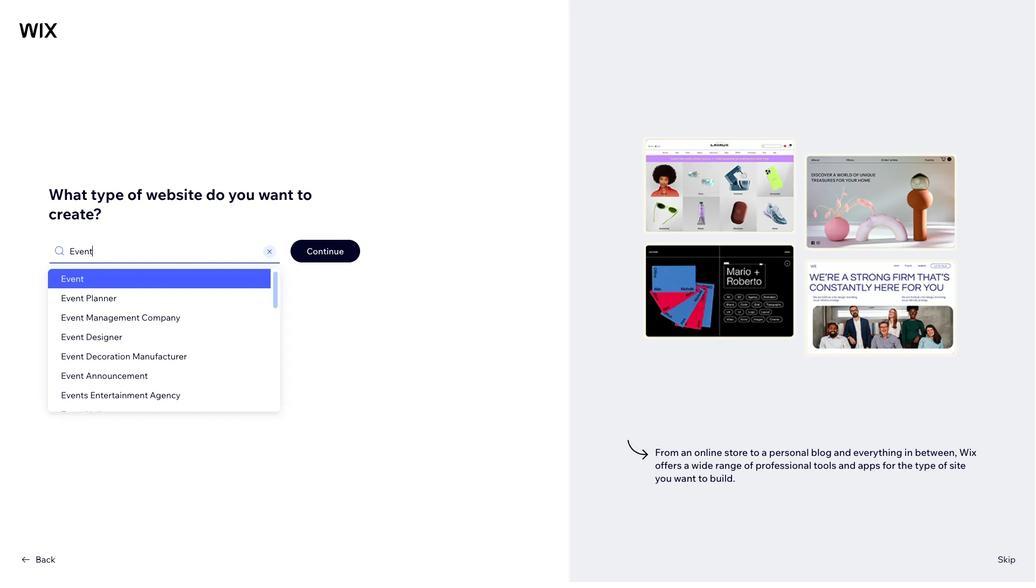 Task type: vqa. For each thing, say whether or not it's contained in the screenshot.
Create in the Events Create events, sell tickets & track RSVPs.
no



Task type: describe. For each thing, give the bounding box(es) containing it.
type inside what type of website do you want to create?
[[91, 185, 124, 204]]

in
[[905, 447, 913, 459]]

event for event designer
[[61, 331, 84, 342]]

event for event
[[61, 273, 84, 284]]

range
[[716, 460, 742, 472]]

for
[[883, 460, 896, 472]]

event for event planner
[[61, 293, 84, 303]]

wide
[[692, 460, 714, 472]]

1 vertical spatial a
[[684, 460, 690, 472]]

event designer
[[61, 331, 122, 342]]

Search for your business or site type field
[[66, 240, 262, 262]]

events entertainment agency
[[61, 390, 181, 400]]

the
[[898, 460, 913, 472]]

event management company
[[61, 312, 180, 323]]

0 vertical spatial and
[[834, 447, 852, 459]]

company
[[142, 312, 180, 323]]

1 horizontal spatial a
[[762, 447, 767, 459]]

want inside what type of website do you want to create?
[[258, 185, 294, 204]]

create?
[[49, 204, 102, 223]]

2 vertical spatial to
[[699, 473, 708, 485]]

an
[[681, 447, 692, 459]]

professional
[[756, 460, 812, 472]]

skip
[[998, 554, 1016, 565]]

what type of website do you want to create?
[[49, 185, 312, 223]]

tools
[[814, 460, 837, 472]]

event planner
[[61, 293, 117, 303]]

continue
[[307, 246, 344, 256]]

event announcement
[[61, 370, 148, 381]]

list box containing event
[[48, 269, 280, 424]]

agency
[[150, 390, 181, 400]]

2 horizontal spatial of
[[938, 460, 948, 472]]

event for event announcement
[[61, 370, 84, 381]]

hall
[[86, 409, 101, 420]]

type inside from an online store to a personal blog and everything in between, wix offers a wide range of professional tools and apps for the type of site you want to build.
[[915, 460, 936, 472]]

do
[[206, 185, 225, 204]]

wix
[[960, 447, 977, 459]]

2 horizontal spatial to
[[750, 447, 760, 459]]

event option
[[48, 269, 271, 288]]

event decoration manufacturer
[[61, 351, 187, 362]]

you inside what type of website do you want to create?
[[228, 185, 255, 204]]

online
[[695, 447, 723, 459]]



Task type: locate. For each thing, give the bounding box(es) containing it.
event down event planner
[[61, 312, 84, 323]]

list box
[[48, 269, 280, 424]]

0 horizontal spatial a
[[684, 460, 690, 472]]

website
[[146, 185, 203, 204]]

and
[[834, 447, 852, 459], [839, 460, 856, 472]]

6 event from the top
[[61, 370, 84, 381]]

from
[[655, 447, 679, 459]]

event for event hall
[[61, 409, 84, 420]]

0 horizontal spatial want
[[258, 185, 294, 204]]

management
[[86, 312, 140, 323]]

1 vertical spatial want
[[674, 473, 696, 485]]

0 horizontal spatial to
[[297, 185, 312, 204]]

you right the do
[[228, 185, 255, 204]]

build.
[[710, 473, 736, 485]]

1 vertical spatial and
[[839, 460, 856, 472]]

of down between,
[[938, 460, 948, 472]]

and right blog
[[834, 447, 852, 459]]

2 event from the top
[[61, 293, 84, 303]]

of left website
[[127, 185, 142, 204]]

what
[[49, 185, 87, 204]]

planner
[[86, 293, 117, 303]]

1 horizontal spatial to
[[699, 473, 708, 485]]

1 horizontal spatial want
[[674, 473, 696, 485]]

manufacturer
[[132, 351, 187, 362]]

you inside from an online store to a personal blog and everything in between, wix offers a wide range of professional tools and apps for the type of site you want to build.
[[655, 473, 672, 485]]

a down an
[[684, 460, 690, 472]]

skip button
[[998, 553, 1016, 566]]

decoration
[[86, 351, 130, 362]]

0 vertical spatial want
[[258, 185, 294, 204]]

from an online store to a personal blog and everything in between, wix offers a wide range of professional tools and apps for the type of site you want to build.
[[655, 447, 977, 485]]

site
[[950, 460, 966, 472]]

announcement
[[86, 370, 148, 381]]

event down the events
[[61, 409, 84, 420]]

0 horizontal spatial of
[[127, 185, 142, 204]]

designer
[[86, 331, 122, 342]]

1 event from the top
[[61, 273, 84, 284]]

between,
[[915, 447, 958, 459]]

4 event from the top
[[61, 331, 84, 342]]

event left "designer"
[[61, 331, 84, 342]]

type
[[91, 185, 124, 204], [915, 460, 936, 472]]

want
[[258, 185, 294, 204], [674, 473, 696, 485]]

event up event planner
[[61, 273, 84, 284]]

1 vertical spatial type
[[915, 460, 936, 472]]

0 vertical spatial a
[[762, 447, 767, 459]]

0 horizontal spatial type
[[91, 185, 124, 204]]

3 event from the top
[[61, 312, 84, 323]]

back button
[[19, 553, 55, 566]]

0 vertical spatial to
[[297, 185, 312, 204]]

of inside what type of website do you want to create?
[[127, 185, 142, 204]]

back
[[36, 554, 55, 565]]

want inside from an online store to a personal blog and everything in between, wix offers a wide range of professional tools and apps for the type of site you want to build.
[[674, 473, 696, 485]]

you
[[228, 185, 255, 204], [655, 473, 672, 485]]

continue button
[[291, 240, 360, 262]]

event up the events
[[61, 370, 84, 381]]

of
[[127, 185, 142, 204], [744, 460, 754, 472], [938, 460, 948, 472]]

store
[[725, 447, 748, 459]]

entertainment
[[90, 390, 148, 400]]

type up create?
[[91, 185, 124, 204]]

1 horizontal spatial type
[[915, 460, 936, 472]]

to
[[297, 185, 312, 204], [750, 447, 760, 459], [699, 473, 708, 485]]

offers
[[655, 460, 682, 472]]

1 horizontal spatial you
[[655, 473, 672, 485]]

to inside what type of website do you want to create?
[[297, 185, 312, 204]]

0 horizontal spatial you
[[228, 185, 255, 204]]

events
[[61, 390, 88, 400]]

apps
[[858, 460, 881, 472]]

personal
[[770, 447, 809, 459]]

event hall
[[61, 409, 101, 420]]

you down offers
[[655, 473, 672, 485]]

0 vertical spatial you
[[228, 185, 255, 204]]

event left planner
[[61, 293, 84, 303]]

everything
[[854, 447, 903, 459]]

0 vertical spatial type
[[91, 185, 124, 204]]

5 event from the top
[[61, 351, 84, 362]]

1 vertical spatial you
[[655, 473, 672, 485]]

a
[[762, 447, 767, 459], [684, 460, 690, 472]]

event for event management company
[[61, 312, 84, 323]]

of down store on the right
[[744, 460, 754, 472]]

event inside option
[[61, 273, 84, 284]]

event
[[61, 273, 84, 284], [61, 293, 84, 303], [61, 312, 84, 323], [61, 331, 84, 342], [61, 351, 84, 362], [61, 370, 84, 381], [61, 409, 84, 420]]

type down between,
[[915, 460, 936, 472]]

7 event from the top
[[61, 409, 84, 420]]

a up professional at the bottom right
[[762, 447, 767, 459]]

1 horizontal spatial of
[[744, 460, 754, 472]]

and left apps
[[839, 460, 856, 472]]

event down event designer
[[61, 351, 84, 362]]

blog
[[812, 447, 832, 459]]

1 vertical spatial to
[[750, 447, 760, 459]]

event for event decoration manufacturer
[[61, 351, 84, 362]]



